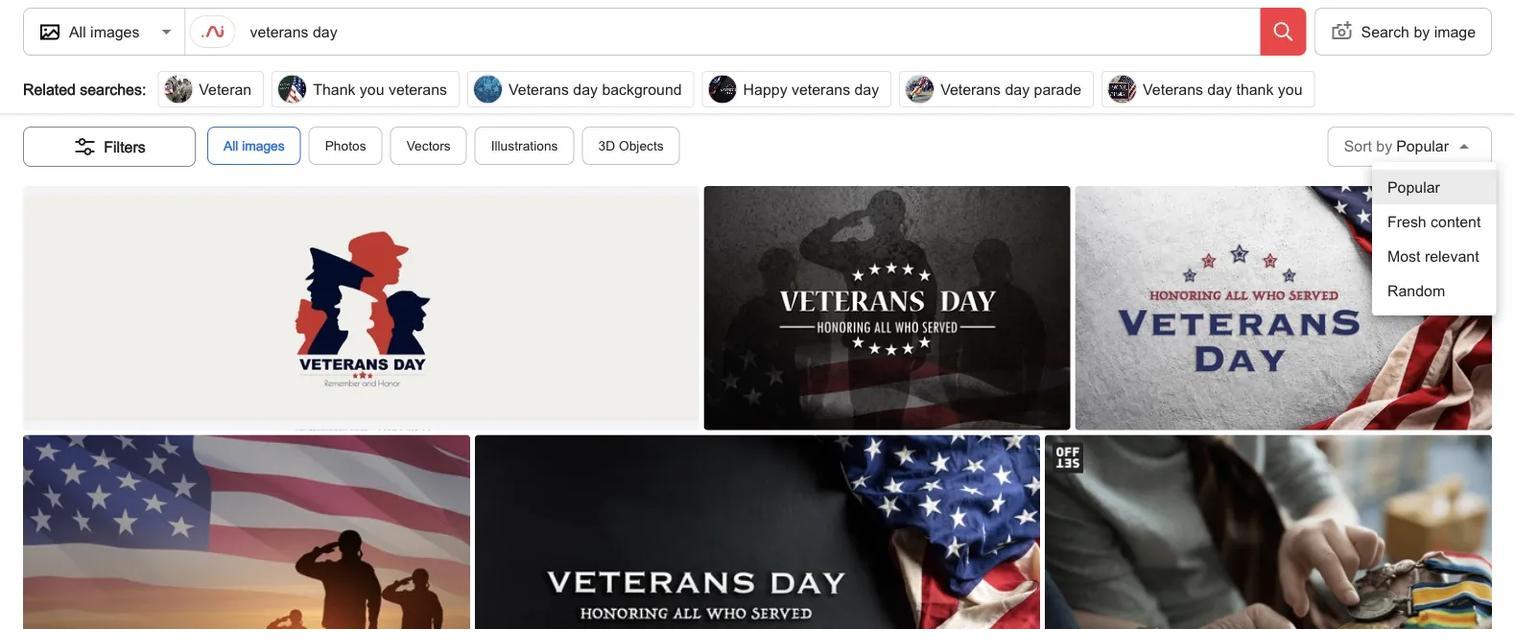 Task type: locate. For each thing, give the bounding box(es) containing it.
events
[[239, 30, 280, 46]]

0 vertical spatial images
[[288, 61, 362, 88]]

most relevant option
[[1373, 239, 1497, 274]]

0 horizontal spatial you
[[360, 80, 385, 98]]

1 vertical spatial popular
[[1388, 178, 1441, 196]]

0 horizontal spatial 3d
[[238, 92, 255, 108]]

and left 'events'
[[213, 30, 235, 46]]

silhouettes of soldiers saluting with veterans day honoring all who served inscription on rusty iron background. american holiday typography poster. banner, flyer, sticker, greeting card, postcard. stock photo image
[[704, 186, 1073, 451]]

happy veterans day concept made from american flag and the text on dark stone background. stock photo image
[[1076, 186, 1495, 451]]

photos,
[[190, 92, 234, 108]]

veterans right veterans day thank you icon
[[1144, 80, 1204, 98]]

veterans inside veterans day background button
[[509, 80, 569, 98]]

most relevant
[[1388, 247, 1480, 265]]

veterans day background button
[[468, 71, 695, 108]]

images up vectors,
[[288, 61, 362, 88]]

fresh content option
[[1373, 205, 1497, 239]]

veterans day parade link
[[896, 71, 1098, 108]]

holidays,
[[94, 30, 149, 46]]

vectors
[[407, 138, 451, 153]]

happy veterans day
[[744, 80, 880, 98]]

images right all
[[242, 138, 285, 153]]

list box containing popular
[[1373, 162, 1497, 316]]

objects,
[[259, 92, 305, 108]]

1 horizontal spatial and
[[359, 92, 381, 108]]

search
[[1362, 23, 1410, 40]]

veterans up 177,608
[[23, 61, 113, 88]]

1 horizontal spatial by
[[1415, 23, 1431, 40]]

day left veterans day parade image
[[855, 80, 880, 98]]

searches:
[[80, 80, 146, 98]]

veteran button
[[158, 71, 264, 108]]

0 vertical spatial 3d
[[238, 92, 255, 108]]

royalty- right the available
[[535, 92, 579, 108]]

parade
[[1035, 80, 1082, 98]]

festivals,
[[153, 30, 209, 46]]

photos link
[[309, 127, 383, 165]]

177,608
[[23, 92, 71, 108]]

1 horizontal spatial stock
[[717, 92, 749, 108]]

veteran
[[199, 80, 252, 98]]

objects
[[619, 138, 664, 153]]

happy veterans day image
[[708, 74, 738, 104]]

you
[[360, 80, 385, 98], [1279, 80, 1303, 98]]

veterans right see
[[637, 92, 688, 108]]

veterans
[[389, 80, 447, 98], [792, 80, 851, 98], [75, 92, 126, 108], [637, 92, 688, 108]]

and right thank
[[359, 92, 381, 108]]

fresh content
[[1388, 213, 1482, 230]]

1 horizontal spatial 3d
[[599, 138, 616, 153]]

day
[[573, 80, 598, 98], [855, 80, 880, 98], [1006, 80, 1030, 98], [1208, 80, 1233, 98], [130, 92, 152, 108], [692, 92, 714, 108]]

thank
[[1237, 80, 1274, 98]]

holidays, festivals, and events
[[94, 30, 280, 46]]

veterans inside veterans day thank you button
[[1144, 80, 1204, 98]]

veterans for veterans day background
[[509, 80, 569, 98]]

by right 'sort'
[[1377, 137, 1393, 155]]

1 vertical spatial by
[[1377, 137, 1393, 155]]

0 horizontal spatial images
[[242, 138, 285, 153]]

popular up 'fresh'
[[1388, 178, 1441, 196]]

images inside veterans day royalty-free images 177,608 veterans day stock photos, 3d objects, vectors, and illustrations are available royalty-free. see veterans day stock video clips
[[288, 61, 362, 88]]

1 you from the left
[[360, 80, 385, 98]]

day right background
[[692, 92, 714, 108]]

random
[[1388, 282, 1446, 300]]

2 stock from the left
[[717, 92, 749, 108]]

0 horizontal spatial royalty-
[[167, 61, 242, 88]]

2 you from the left
[[1279, 80, 1303, 98]]

by
[[1415, 23, 1431, 40], [1377, 137, 1393, 155]]

veteran image
[[164, 74, 193, 104]]

see
[[610, 92, 633, 108]]

asset silhouettes of soldiers saluting on background of sunset or sunrise and usa flag. greeting card for veterans day, memorial day, independence day. america celebration. image
[[23, 435, 473, 630]]

images inside "link"
[[242, 138, 285, 153]]

0 horizontal spatial by
[[1377, 137, 1393, 155]]

content
[[1432, 213, 1482, 230]]

veterans
[[23, 61, 113, 88], [509, 80, 569, 98], [941, 80, 1001, 98], [1144, 80, 1204, 98]]

and
[[213, 30, 235, 46], [359, 92, 381, 108]]

search by image button
[[1315, 9, 1493, 55]]

happy
[[744, 80, 788, 98]]

you inside button
[[1279, 80, 1303, 98]]

3d
[[238, 92, 255, 108], [599, 138, 616, 153]]

royalty- up photos,
[[167, 61, 242, 88]]

holidays
[[329, 30, 380, 46]]

0 horizontal spatial and
[[213, 30, 235, 46]]

illustrations
[[491, 138, 558, 153]]

by left image
[[1415, 23, 1431, 40]]

all images
[[224, 138, 285, 153]]

all images link
[[207, 127, 301, 165]]

veterans for veterans day parade
[[941, 80, 1001, 98]]

popular up popular option
[[1397, 137, 1450, 155]]

us holidays link
[[307, 30, 380, 46]]

random option
[[1373, 274, 1497, 308]]

vectors link
[[390, 127, 467, 165]]

related
[[23, 80, 76, 98]]

veterans right "veterans day background" icon
[[509, 80, 569, 98]]

by inside "search by image" button
[[1415, 23, 1431, 40]]

1 vertical spatial 3d
[[599, 138, 616, 153]]

0 vertical spatial by
[[1415, 23, 1431, 40]]

available
[[479, 92, 532, 108]]

3d inside veterans day royalty-free images 177,608 veterans day stock photos, 3d objects, vectors, and illustrations are available royalty-free. see veterans day stock video clips
[[238, 92, 255, 108]]

veterans inside veterans day parade button
[[941, 80, 1001, 98]]

day left 'parade'
[[1006, 80, 1030, 98]]

images
[[23, 30, 67, 46]]

veterans right veterans day parade image
[[941, 80, 1001, 98]]

stock down day
[[155, 92, 187, 108]]

offset by shutterstock image
[[1053, 443, 1084, 474]]

1 vertical spatial and
[[359, 92, 381, 108]]

stock
[[155, 92, 187, 108], [717, 92, 749, 108]]

filters
[[104, 138, 146, 156]]

1 vertical spatial images
[[242, 138, 285, 153]]

relevant
[[1426, 247, 1480, 265]]

images
[[288, 61, 362, 88], [242, 138, 285, 153]]

veterans day parade
[[941, 80, 1082, 98]]

day inside button
[[1006, 80, 1030, 98]]

1 horizontal spatial royalty-
[[535, 92, 579, 108]]

3d left objects
[[599, 138, 616, 153]]

veterans day background
[[509, 80, 682, 98]]

see veterans day stock video clips link
[[610, 92, 815, 108]]

3d objects
[[599, 138, 664, 153]]

veterans day parade button
[[900, 71, 1095, 108]]

veterans for veterans day thank you
[[1144, 80, 1204, 98]]

free
[[242, 61, 282, 88]]

thank you veterans
[[313, 80, 447, 98]]

1 horizontal spatial you
[[1279, 80, 1303, 98]]

grandfather showing grandson old war medals stock photo image
[[1046, 435, 1495, 630]]

search image
[[1273, 20, 1296, 43]]

thank you veterans link
[[268, 71, 464, 108]]

stock left video
[[717, 92, 749, 108]]

background
[[602, 80, 682, 98]]

0 horizontal spatial stock
[[155, 92, 187, 108]]

asset happy veterans day concept. american flags against a blackboard background. november 11. image
[[475, 435, 1044, 630]]

1 horizontal spatial images
[[288, 61, 362, 88]]

3d down free
[[238, 92, 255, 108]]

photos
[[325, 138, 366, 153]]

happy veterans day concept. american flags against a blackboard background. november 11. stock photo image
[[475, 435, 1044, 630]]

ai powered search image
[[201, 20, 224, 43]]

list box
[[1373, 162, 1497, 316]]

royalty-
[[167, 61, 242, 88], [535, 92, 579, 108]]

video
[[752, 92, 784, 108]]

search by image
[[1362, 23, 1477, 40]]

veterans left the are
[[389, 80, 447, 98]]

0 vertical spatial royalty-
[[167, 61, 242, 88]]

veterans right video
[[792, 80, 851, 98]]

silhouettes of soldiers saluting on background of sunset or sunrise and usa flag. greeting card for veterans day, memorial day, independence day. america celebration. stock photo image
[[23, 435, 473, 630]]

popular
[[1397, 137, 1450, 155], [1388, 178, 1441, 196]]

clips
[[788, 92, 815, 108]]

0 vertical spatial and
[[213, 30, 235, 46]]

popular inside option
[[1388, 178, 1441, 196]]

us holidays
[[307, 30, 380, 46]]

filters button
[[23, 127, 196, 167]]

happy veterans day link
[[699, 71, 896, 108]]

images link
[[23, 30, 67, 46]]



Task type: vqa. For each thing, say whether or not it's contained in the screenshot.
Veterans day thank you button
yes



Task type: describe. For each thing, give the bounding box(es) containing it.
thank
[[313, 80, 356, 98]]

sort by popular
[[1345, 137, 1450, 155]]

all
[[224, 138, 238, 153]]

0 vertical spatial popular
[[1397, 137, 1450, 155]]

popular button
[[1397, 132, 1473, 162]]

1 stock from the left
[[155, 92, 187, 108]]

illustrations link
[[475, 127, 575, 165]]

1 vertical spatial royalty-
[[535, 92, 579, 108]]

happy veterans day button
[[702, 71, 892, 108]]

day down day
[[130, 92, 152, 108]]

asset silhouettes of soldiers saluting with veterans day honoring all who served inscription on rusty iron background. american holiday typography poster. banner, flyer, sticker, greeting card, postcard. image
[[704, 186, 1073, 451]]

are
[[456, 92, 475, 108]]

day
[[120, 61, 161, 88]]

sort
[[1345, 137, 1373, 155]]

by for image
[[1415, 23, 1431, 40]]

thank you veterans button
[[272, 71, 460, 108]]

day left thank
[[1208, 80, 1233, 98]]

thank you veterans image
[[278, 74, 307, 104]]

veterans day royalty-free images 177,608 veterans day stock photos, 3d objects, vectors, and illustrations are available royalty-free. see veterans day stock video clips
[[23, 61, 815, 108]]

veterans inside button
[[792, 80, 851, 98]]

asset grandfather showing grandson old war medals image
[[1046, 435, 1495, 630]]

veterans day thank you link
[[1098, 71, 1320, 108]]

day left see
[[573, 80, 598, 98]]

veterans inside veterans day royalty-free images 177,608 veterans day stock photos, 3d objects, vectors, and illustrations are available royalty-free. see veterans day stock video clips
[[23, 61, 113, 88]]

veterans day banner.	modern design. stock vector image
[[23, 195, 703, 439]]

day inside button
[[855, 80, 880, 98]]

popular option
[[1373, 170, 1497, 205]]

by for popular
[[1377, 137, 1393, 155]]

image
[[1435, 23, 1477, 40]]

3d objects link
[[582, 127, 680, 165]]

veterans inside "button"
[[389, 80, 447, 98]]

vectors,
[[309, 92, 355, 108]]

fresh
[[1388, 213, 1427, 230]]

veterans day background link
[[464, 71, 699, 108]]

asset happy veterans day concept made from american flag and the text on dark stone background. image
[[1076, 186, 1495, 451]]

veterans day thank you image
[[1108, 74, 1138, 104]]

free.
[[579, 92, 606, 108]]

veteran link
[[154, 71, 268, 108]]

veterans day background image
[[473, 74, 503, 104]]

veterans down day
[[75, 92, 126, 108]]

us
[[307, 30, 325, 46]]

most
[[1388, 247, 1421, 265]]

veterans day thank you button
[[1102, 71, 1316, 108]]

illustrations
[[385, 92, 452, 108]]

related searches:
[[23, 80, 146, 98]]

veterans day thank you
[[1144, 80, 1303, 98]]

you inside "button"
[[360, 80, 385, 98]]

and inside veterans day royalty-free images 177,608 veterans day stock photos, 3d objects, vectors, and illustrations are available royalty-free. see veterans day stock video clips
[[359, 92, 381, 108]]

asset veterans day banner.	modern design. image
[[23, 178, 703, 439]]

veterans day parade image
[[906, 74, 935, 104]]

offset by shutterstock image
[[1053, 443, 1084, 474]]

holidays, festivals, and events link
[[94, 30, 280, 46]]



